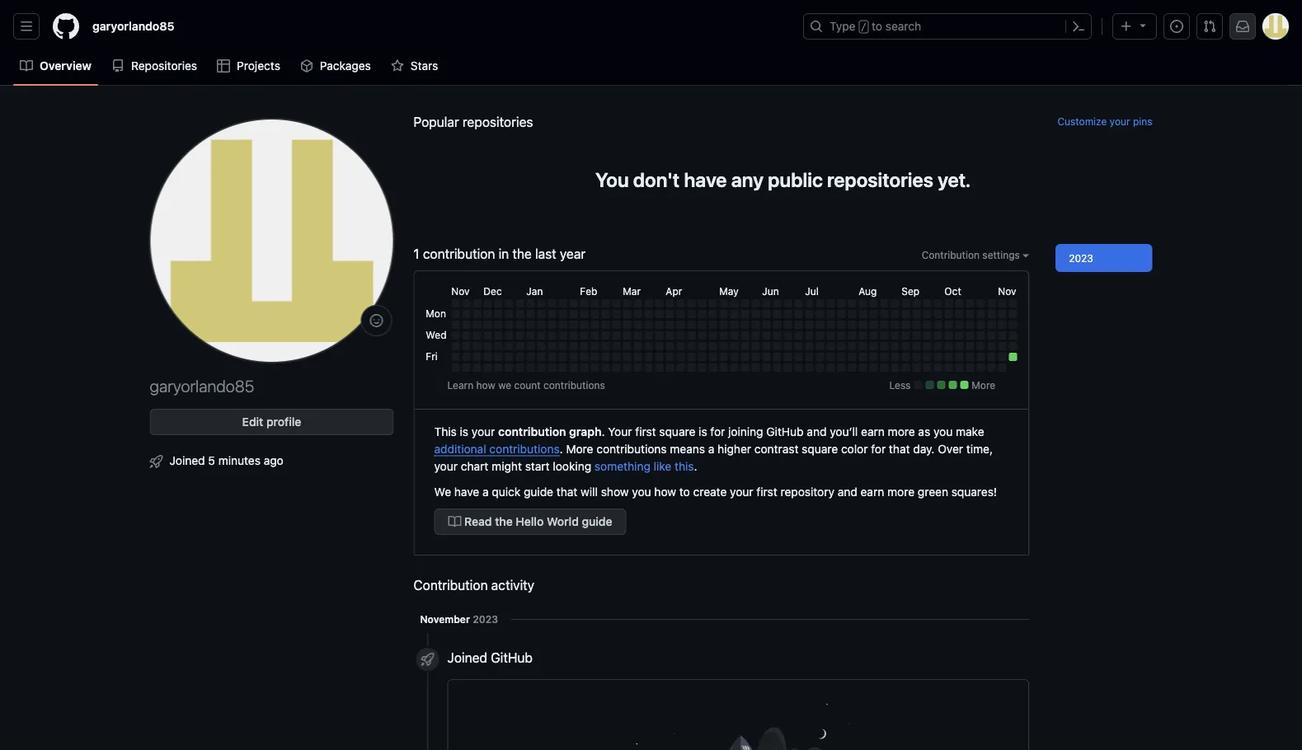 Task type: locate. For each thing, give the bounding box(es) containing it.
contribution
[[423, 246, 495, 262], [499, 425, 567, 439]]

more up make
[[972, 380, 996, 391]]

public
[[768, 168, 823, 191]]

0 vertical spatial garyorlando85
[[92, 19, 174, 33]]

stars
[[411, 59, 438, 73]]

1 horizontal spatial and
[[838, 485, 858, 499]]

0 horizontal spatial how
[[477, 380, 496, 391]]

contribution up start
[[499, 425, 567, 439]]

repositories
[[131, 59, 197, 73]]

1 vertical spatial 2023
[[473, 614, 498, 625]]

hello
[[516, 515, 544, 529]]

package image
[[300, 59, 313, 73]]

time,
[[967, 442, 993, 456]]

0 vertical spatial contribution
[[423, 246, 495, 262]]

grid
[[424, 281, 1020, 375]]

repositories right "popular"
[[463, 114, 533, 130]]

how down like
[[655, 485, 677, 499]]

a
[[709, 442, 715, 456], [483, 485, 489, 499]]

joined for joined 5 minutes ago
[[170, 454, 205, 467]]

joined
[[170, 454, 205, 467], [448, 651, 488, 666]]

contributions up something
[[597, 442, 667, 456]]

grid containing nov
[[424, 281, 1020, 375]]

more down graph
[[566, 442, 594, 456]]

repositories left "yet."
[[828, 168, 934, 191]]

guide inside read the hello world guide link
[[582, 515, 613, 529]]

1 horizontal spatial have
[[684, 168, 727, 191]]

1 horizontal spatial guide
[[582, 515, 613, 529]]

and inside this is your contribution graph . your first square is for joining github and you'll earn more as you make additional contributions
[[807, 425, 827, 439]]

. left your
[[602, 425, 605, 439]]

0 horizontal spatial guide
[[524, 485, 554, 499]]

sep
[[902, 286, 920, 297]]

guide for quick
[[524, 485, 554, 499]]

garyorlando85
[[92, 19, 174, 33], [150, 376, 255, 396]]

joined github
[[448, 651, 533, 666]]

1 horizontal spatial contribution
[[922, 249, 980, 261]]

joined 5 minutes ago
[[170, 454, 284, 467]]

for up higher
[[711, 425, 726, 439]]

square up 'means'
[[660, 425, 696, 439]]

1 vertical spatial more
[[566, 442, 594, 456]]

activity
[[492, 578, 535, 594]]

world
[[547, 515, 579, 529]]

a left quick
[[483, 485, 489, 499]]

0 vertical spatial guide
[[524, 485, 554, 499]]

search
[[886, 19, 922, 33]]

0 vertical spatial how
[[477, 380, 496, 391]]

something like this button
[[595, 458, 694, 475]]

contribution right 1
[[423, 246, 495, 262]]

0 horizontal spatial joined
[[170, 454, 205, 467]]

the right read
[[495, 515, 513, 529]]

your inside this is your contribution graph . your first square is for joining github and you'll earn more as you make additional contributions
[[472, 425, 495, 439]]

joined github! image
[[532, 694, 945, 751]]

edit
[[242, 415, 263, 429]]

you inside this is your contribution graph . your first square is for joining github and you'll earn more as you make additional contributions
[[934, 425, 953, 439]]

0 vertical spatial repositories
[[463, 114, 533, 130]]

0 vertical spatial first
[[636, 425, 656, 439]]

1 horizontal spatial repositories
[[828, 168, 934, 191]]

0 vertical spatial and
[[807, 425, 827, 439]]

1 vertical spatial that
[[557, 485, 578, 499]]

homepage image
[[53, 13, 79, 40]]

0 horizontal spatial to
[[680, 485, 690, 499]]

0 horizontal spatial you
[[632, 485, 652, 499]]

your
[[1110, 116, 1131, 127], [472, 425, 495, 439], [434, 460, 458, 473], [730, 485, 754, 499]]

contributions
[[544, 380, 605, 391], [490, 442, 560, 456], [597, 442, 667, 456]]

a left higher
[[709, 442, 715, 456]]

garyorlando85 link
[[86, 13, 181, 40]]

have right we
[[455, 485, 480, 499]]

joined for joined github
[[448, 651, 488, 666]]

profile
[[266, 415, 301, 429]]

1 vertical spatial joined
[[448, 651, 488, 666]]

0 vertical spatial .
[[602, 425, 605, 439]]

learn how we count contributions
[[448, 380, 605, 391]]

0 horizontal spatial nov
[[452, 286, 470, 297]]

0 horizontal spatial is
[[460, 425, 469, 439]]

contributions up start
[[490, 442, 560, 456]]

nov
[[452, 286, 470, 297], [999, 286, 1017, 297]]

more inside . more contributions means a higher contrast square color for that day. over time, your chart might start looking
[[566, 442, 594, 456]]

1 horizontal spatial contribution
[[499, 425, 567, 439]]

more
[[888, 425, 916, 439], [888, 485, 915, 499]]

github down november 2023
[[491, 651, 533, 666]]

1 horizontal spatial a
[[709, 442, 715, 456]]

square
[[660, 425, 696, 439], [802, 442, 838, 456]]

squares!
[[952, 485, 998, 499]]

0 vertical spatial for
[[711, 425, 726, 439]]

1 vertical spatial first
[[757, 485, 778, 499]]

contribution up november
[[414, 578, 488, 594]]

command palette image
[[1073, 20, 1086, 33]]

that inside . more contributions means a higher contrast square color for that day. over time, your chart might start looking
[[889, 442, 911, 456]]

your down additional
[[434, 460, 458, 473]]

1 horizontal spatial for
[[872, 442, 886, 456]]

more
[[972, 380, 996, 391], [566, 442, 594, 456]]

earn inside this is your contribution graph . your first square is for joining github and you'll earn more as you make additional contributions
[[862, 425, 885, 439]]

. inside this is your contribution graph . your first square is for joining github and you'll earn more as you make additional contributions
[[602, 425, 605, 439]]

edit profile button
[[150, 409, 394, 436]]

how left we
[[477, 380, 496, 391]]

is up additional
[[460, 425, 469, 439]]

you
[[934, 425, 953, 439], [632, 485, 652, 499]]

1 horizontal spatial is
[[699, 425, 708, 439]]

book image
[[20, 59, 33, 73]]

ago
[[264, 454, 284, 467]]

1 horizontal spatial github
[[767, 425, 804, 439]]

0 horizontal spatial first
[[636, 425, 656, 439]]

/
[[861, 21, 867, 33]]

1 vertical spatial rocket image
[[421, 654, 434, 667]]

smiley image
[[370, 314, 383, 328]]

for right color
[[872, 442, 886, 456]]

garyorlando85 up the repo icon at left top
[[92, 19, 174, 33]]

to right /
[[872, 19, 883, 33]]

1 vertical spatial guide
[[582, 515, 613, 529]]

0 horizontal spatial and
[[807, 425, 827, 439]]

1 vertical spatial .
[[560, 442, 563, 456]]

book image
[[448, 516, 462, 529]]

0 vertical spatial github
[[767, 425, 804, 439]]

1 vertical spatial the
[[495, 515, 513, 529]]

first
[[636, 425, 656, 439], [757, 485, 778, 499]]

1 vertical spatial repositories
[[828, 168, 934, 191]]

1 vertical spatial contribution
[[414, 578, 488, 594]]

looking
[[553, 460, 592, 473]]

0 vertical spatial square
[[660, 425, 696, 439]]

1 nov from the left
[[452, 286, 470, 297]]

0 vertical spatial a
[[709, 442, 715, 456]]

rocket image
[[150, 455, 163, 469], [421, 654, 434, 667]]

contribution up the oct
[[922, 249, 980, 261]]

more left green
[[888, 485, 915, 499]]

2023 link
[[1056, 244, 1153, 272]]

table image
[[217, 59, 230, 73]]

day.
[[914, 442, 935, 456]]

and
[[807, 425, 827, 439], [838, 485, 858, 499]]

for inside . more contributions means a higher contrast square color for that day. over time, your chart might start looking
[[872, 442, 886, 456]]

that left day.
[[889, 442, 911, 456]]

that
[[889, 442, 911, 456], [557, 485, 578, 499]]

0 horizontal spatial for
[[711, 425, 726, 439]]

0 horizontal spatial a
[[483, 485, 489, 499]]

square down you'll
[[802, 442, 838, 456]]

2 vertical spatial .
[[694, 460, 698, 473]]

contribution for contribution activity
[[414, 578, 488, 594]]

nov left dec
[[452, 286, 470, 297]]

2 horizontal spatial .
[[694, 460, 698, 473]]

your left pins
[[1110, 116, 1131, 127]]

0 vertical spatial that
[[889, 442, 911, 456]]

that left will
[[557, 485, 578, 499]]

1 more from the top
[[888, 425, 916, 439]]

popular
[[414, 114, 459, 130]]

guide down will
[[582, 515, 613, 529]]

0 vertical spatial earn
[[862, 425, 885, 439]]

1 vertical spatial contribution
[[499, 425, 567, 439]]

0 horizontal spatial more
[[566, 442, 594, 456]]

. up looking
[[560, 442, 563, 456]]

repo image
[[111, 59, 125, 73]]

1 horizontal spatial joined
[[448, 651, 488, 666]]

popular repositories
[[414, 114, 533, 130]]

0 horizontal spatial square
[[660, 425, 696, 439]]

1 horizontal spatial that
[[889, 442, 911, 456]]

type
[[830, 19, 856, 33]]

1 horizontal spatial .
[[602, 425, 605, 439]]

1 vertical spatial for
[[872, 442, 886, 456]]

rocket image down november
[[421, 654, 434, 667]]

2023 down contribution activity on the bottom of the page
[[473, 614, 498, 625]]

earn down color
[[861, 485, 885, 499]]

0 horizontal spatial have
[[455, 485, 480, 499]]

0 horizontal spatial repositories
[[463, 114, 533, 130]]

have left any
[[684, 168, 727, 191]]

0 vertical spatial more
[[888, 425, 916, 439]]

something
[[595, 460, 651, 473]]

0 horizontal spatial rocket image
[[150, 455, 163, 469]]

0 horizontal spatial contribution
[[423, 246, 495, 262]]

1 horizontal spatial square
[[802, 442, 838, 456]]

0 horizontal spatial .
[[560, 442, 563, 456]]

1 horizontal spatial more
[[972, 380, 996, 391]]

garyorlando85 up the "edit"
[[150, 376, 255, 396]]

0 vertical spatial you
[[934, 425, 953, 439]]

0 horizontal spatial github
[[491, 651, 533, 666]]

earn up color
[[862, 425, 885, 439]]

contribution inside popup button
[[922, 249, 980, 261]]

1 horizontal spatial nov
[[999, 286, 1017, 297]]

2023 right settings
[[1070, 252, 1094, 264]]

overview
[[40, 59, 92, 73]]

for
[[711, 425, 726, 439], [872, 442, 886, 456]]

read the hello world guide link
[[434, 509, 627, 536]]

you down 'something like this' "button"
[[632, 485, 652, 499]]

1 vertical spatial square
[[802, 442, 838, 456]]

contribution
[[922, 249, 980, 261], [414, 578, 488, 594]]

more inside this is your contribution graph . your first square is for joining github and you'll earn more as you make additional contributions
[[888, 425, 916, 439]]

1 vertical spatial to
[[680, 485, 690, 499]]

0 horizontal spatial contribution
[[414, 578, 488, 594]]

1 vertical spatial and
[[838, 485, 858, 499]]

0 vertical spatial joined
[[170, 454, 205, 467]]

customize
[[1058, 116, 1108, 127]]

first right your
[[636, 425, 656, 439]]

1 horizontal spatial to
[[872, 19, 883, 33]]

github
[[767, 425, 804, 439], [491, 651, 533, 666]]

1 horizontal spatial you
[[934, 425, 953, 439]]

and right repository
[[838, 485, 858, 499]]

customize your pins
[[1058, 116, 1153, 127]]

guide
[[524, 485, 554, 499], [582, 515, 613, 529]]

0 vertical spatial the
[[513, 246, 532, 262]]

1 vertical spatial more
[[888, 485, 915, 499]]

joined down november 2023
[[448, 651, 488, 666]]

more left as
[[888, 425, 916, 439]]

contribution for contribution settings
[[922, 249, 980, 261]]

1 horizontal spatial rocket image
[[421, 654, 434, 667]]

repository
[[781, 485, 835, 499]]

the right in
[[513, 246, 532, 262]]

chart
[[461, 460, 489, 473]]

first left repository
[[757, 485, 778, 499]]

to left create
[[680, 485, 690, 499]]

rocket image left 5 in the bottom of the page
[[150, 455, 163, 469]]

repositories link
[[105, 54, 204, 78]]

.
[[602, 425, 605, 439], [560, 442, 563, 456], [694, 460, 698, 473]]

minutes
[[218, 454, 261, 467]]

1 horizontal spatial 2023
[[1070, 252, 1094, 264]]

star image
[[391, 59, 404, 73]]

joined left 5 in the bottom of the page
[[170, 454, 205, 467]]

nov down settings
[[999, 286, 1017, 297]]

. down 'means'
[[694, 460, 698, 473]]

you right as
[[934, 425, 953, 439]]

is up 'means'
[[699, 425, 708, 439]]

and left you'll
[[807, 425, 827, 439]]

1 vertical spatial how
[[655, 485, 677, 499]]

guide down start
[[524, 485, 554, 499]]

github up 'contrast'
[[767, 425, 804, 439]]

feb
[[580, 286, 598, 297]]

contribution settings button
[[922, 248, 1030, 262]]

cell
[[452, 300, 460, 308], [462, 300, 471, 308], [473, 300, 481, 308], [484, 300, 492, 308], [495, 300, 503, 308], [505, 300, 514, 308], [516, 300, 524, 308], [527, 300, 535, 308], [537, 300, 546, 308], [548, 300, 556, 308], [559, 300, 567, 308], [570, 300, 578, 308], [580, 300, 589, 308], [591, 300, 599, 308], [602, 300, 610, 308], [613, 300, 621, 308], [623, 300, 632, 308], [634, 300, 642, 308], [645, 300, 653, 308], [655, 300, 664, 308], [666, 300, 674, 308], [677, 300, 685, 308], [688, 300, 696, 308], [698, 300, 707, 308], [709, 300, 717, 308], [720, 300, 728, 308], [731, 300, 739, 308], [741, 300, 750, 308], [752, 300, 760, 308], [763, 300, 771, 308], [773, 300, 782, 308], [784, 300, 792, 308], [795, 300, 803, 308], [806, 300, 814, 308], [816, 300, 825, 308], [827, 300, 835, 308], [838, 300, 846, 308], [849, 300, 857, 308], [859, 300, 868, 308], [870, 300, 878, 308], [881, 300, 889, 308], [891, 300, 900, 308], [902, 300, 910, 308], [913, 300, 921, 308], [924, 300, 932, 308], [934, 300, 943, 308], [945, 300, 953, 308], [956, 300, 964, 308], [967, 300, 975, 308], [977, 300, 986, 308], [988, 300, 996, 308], [999, 300, 1007, 308], [1009, 300, 1018, 308], [452, 310, 460, 319], [462, 310, 471, 319], [473, 310, 481, 319], [484, 310, 492, 319], [495, 310, 503, 319], [505, 310, 514, 319], [516, 310, 524, 319], [527, 310, 535, 319], [537, 310, 546, 319], [548, 310, 556, 319], [559, 310, 567, 319], [570, 310, 578, 319], [580, 310, 589, 319], [591, 310, 599, 319], [602, 310, 610, 319], [613, 310, 621, 319], [623, 310, 632, 319], [634, 310, 642, 319], [645, 310, 653, 319], [655, 310, 664, 319], [666, 310, 674, 319], [677, 310, 685, 319], [688, 310, 696, 319], [698, 310, 707, 319], [709, 310, 717, 319], [720, 310, 728, 319], [731, 310, 739, 319], [741, 310, 750, 319], [752, 310, 760, 319], [763, 310, 771, 319], [773, 310, 782, 319], [784, 310, 792, 319], [795, 310, 803, 319], [806, 310, 814, 319], [816, 310, 825, 319], [827, 310, 835, 319], [838, 310, 846, 319], [849, 310, 857, 319], [859, 310, 868, 319], [870, 310, 878, 319], [881, 310, 889, 319], [891, 310, 900, 319], [902, 310, 910, 319], [913, 310, 921, 319], [924, 310, 932, 319], [934, 310, 943, 319], [945, 310, 953, 319], [956, 310, 964, 319], [967, 310, 975, 319], [977, 310, 986, 319], [988, 310, 996, 319], [999, 310, 1007, 319], [1009, 310, 1018, 319], [452, 321, 460, 329], [462, 321, 471, 329], [473, 321, 481, 329], [484, 321, 492, 329], [495, 321, 503, 329], [505, 321, 514, 329], [516, 321, 524, 329], [527, 321, 535, 329], [537, 321, 546, 329], [548, 321, 556, 329], [559, 321, 567, 329], [570, 321, 578, 329], [580, 321, 589, 329], [591, 321, 599, 329], [602, 321, 610, 329], [613, 321, 621, 329], [623, 321, 632, 329], [634, 321, 642, 329], [645, 321, 653, 329], [655, 321, 664, 329], [666, 321, 674, 329], [677, 321, 685, 329], [688, 321, 696, 329], [698, 321, 707, 329], [709, 321, 717, 329], [720, 321, 728, 329], [731, 321, 739, 329], [741, 321, 750, 329], [752, 321, 760, 329], [763, 321, 771, 329], [773, 321, 782, 329], [784, 321, 792, 329], [795, 321, 803, 329], [806, 321, 814, 329], [816, 321, 825, 329], [827, 321, 835, 329], [838, 321, 846, 329], [849, 321, 857, 329], [859, 321, 868, 329], [870, 321, 878, 329], [881, 321, 889, 329], [891, 321, 900, 329], [902, 321, 910, 329], [913, 321, 921, 329], [924, 321, 932, 329], [934, 321, 943, 329], [945, 321, 953, 329], [956, 321, 964, 329], [967, 321, 975, 329], [977, 321, 986, 329], [988, 321, 996, 329], [999, 321, 1007, 329], [1009, 321, 1018, 329], [452, 332, 460, 340], [462, 332, 471, 340], [473, 332, 481, 340], [484, 332, 492, 340], [495, 332, 503, 340], [505, 332, 514, 340], [516, 332, 524, 340], [527, 332, 535, 340], [537, 332, 546, 340], [548, 332, 556, 340], [559, 332, 567, 340], [580, 332, 589, 340], [591, 332, 599, 340], [602, 332, 610, 340], [613, 332, 621, 340], [623, 332, 632, 340], [634, 332, 642, 340], [645, 332, 653, 340], [666, 332, 674, 340], [677, 332, 685, 340], [688, 332, 696, 340], [698, 332, 707, 340], [709, 332, 717, 340], [720, 332, 728, 340], [731, 332, 739, 340], [741, 332, 750, 340], [752, 332, 760, 340], [763, 332, 771, 340], [773, 332, 782, 340], [784, 332, 792, 340], [795, 332, 803, 340], [806, 332, 814, 340], [816, 332, 825, 340], [838, 332, 846, 340], [849, 332, 857, 340], [859, 332, 868, 340], [881, 332, 889, 340], [891, 332, 900, 340], [902, 332, 910, 340], [913, 332, 921, 340], [924, 332, 932, 340], [934, 332, 943, 340], [945, 332, 953, 340], [967, 332, 975, 340], [977, 332, 986, 340], [988, 332, 996, 340], [1009, 332, 1018, 340], [452, 342, 460, 351], [462, 342, 471, 351], [473, 342, 481, 351], [495, 342, 503, 351], [505, 342, 514, 351], [516, 342, 524, 351], [527, 342, 535, 351], [537, 342, 546, 351], [548, 342, 556, 351], [559, 342, 567, 351], [570, 342, 578, 351], [580, 342, 589, 351], [591, 342, 599, 351], [602, 342, 610, 351], [613, 342, 621, 351], [623, 342, 632, 351], [634, 342, 642, 351], [645, 342, 653, 351], [655, 342, 664, 351], [666, 342, 674, 351], [677, 342, 685, 351], [688, 342, 696, 351], [709, 342, 717, 351], [720, 342, 728, 351], [731, 342, 739, 351], [741, 342, 750, 351], [752, 342, 760, 351], [763, 342, 771, 351], [773, 342, 782, 351], [784, 342, 792, 351], [795, 342, 803, 351], [806, 342, 814, 351], [816, 342, 825, 351], [827, 342, 835, 351], [838, 342, 846, 351], [849, 342, 857, 351], [859, 342, 868, 351], [870, 342, 878, 351], [881, 342, 889, 351], [891, 342, 900, 351], [902, 342, 910, 351], [913, 342, 921, 351], [924, 342, 932, 351], [934, 342, 943, 351], [945, 342, 953, 351], [956, 342, 964, 351], [967, 342, 975, 351], [977, 342, 986, 351], [988, 342, 996, 351], [999, 342, 1007, 351], [1009, 342, 1018, 351], [452, 353, 460, 361], [462, 353, 471, 361], [473, 353, 481, 361], [484, 353, 492, 361], [495, 353, 503, 361], [505, 353, 514, 361], [516, 353, 524, 361], [527, 353, 535, 361], [537, 353, 546, 361], [548, 353, 556, 361], [559, 353, 567, 361], [570, 353, 578, 361], [580, 353, 589, 361], [591, 353, 599, 361], [602, 353, 610, 361], [613, 353, 621, 361], [623, 353, 632, 361], [634, 353, 642, 361], [645, 353, 653, 361], [655, 353, 664, 361], [666, 353, 674, 361], [677, 353, 685, 361], [688, 353, 696, 361], [698, 353, 707, 361], [709, 353, 717, 361], [720, 353, 728, 361], [731, 353, 739, 361], [752, 353, 760, 361], [763, 353, 771, 361], [773, 353, 782, 361], [784, 353, 792, 361], [795, 353, 803, 361], [806, 353, 814, 361], [816, 353, 825, 361], [827, 353, 835, 361], [838, 353, 846, 361], [849, 353, 857, 361], [859, 353, 868, 361], [870, 353, 878, 361], [881, 353, 889, 361], [891, 353, 900, 361], [902, 353, 910, 361], [913, 353, 921, 361], [924, 353, 932, 361], [934, 353, 943, 361], [945, 353, 953, 361], [956, 353, 964, 361], [967, 353, 975, 361], [977, 353, 986, 361], [988, 353, 996, 361], [999, 353, 1007, 361], [1009, 353, 1018, 361], [452, 364, 460, 372], [462, 364, 471, 372], [473, 364, 481, 372], [484, 364, 492, 372], [495, 364, 503, 372], [505, 364, 514, 372], [516, 364, 524, 372], [527, 364, 535, 372], [537, 364, 546, 372], [548, 364, 556, 372], [559, 364, 567, 372], [570, 364, 578, 372], [580, 364, 589, 372], [591, 364, 599, 372], [602, 364, 610, 372], [613, 364, 621, 372], [623, 364, 632, 372], [634, 364, 642, 372], [645, 364, 653, 372], [655, 364, 664, 372], [666, 364, 674, 372], [677, 364, 685, 372], [688, 364, 696, 372], [698, 364, 707, 372], [709, 364, 717, 372], [720, 364, 728, 372], [731, 364, 739, 372], [741, 364, 750, 372], [752, 364, 760, 372], [763, 364, 771, 372], [773, 364, 782, 372], [784, 364, 792, 372], [795, 364, 803, 372], [806, 364, 814, 372], [816, 364, 825, 372], [827, 364, 835, 372], [838, 364, 846, 372], [849, 364, 857, 372], [859, 364, 868, 372], [870, 364, 878, 372], [881, 364, 889, 372], [891, 364, 900, 372], [902, 364, 910, 372], [913, 364, 921, 372], [924, 364, 932, 372], [934, 364, 943, 372], [945, 364, 953, 372], [956, 364, 964, 372], [967, 364, 975, 372], [977, 364, 986, 372], [988, 364, 996, 372], [999, 364, 1007, 372]]

have
[[684, 168, 727, 191], [455, 485, 480, 499]]

0 vertical spatial contribution
[[922, 249, 980, 261]]

your up additional contributions link
[[472, 425, 495, 439]]

green
[[918, 485, 949, 499]]



Task type: vqa. For each thing, say whether or not it's contained in the screenshot.
text field
no



Task type: describe. For each thing, give the bounding box(es) containing it.
november
[[420, 614, 470, 625]]

might
[[492, 460, 522, 473]]

oct
[[945, 286, 962, 297]]

1       contribution         in the last year
[[414, 246, 586, 262]]

something like this .
[[595, 460, 698, 473]]

projects link
[[210, 54, 287, 78]]

contrast
[[755, 442, 799, 456]]

github inside this is your contribution graph . your first square is for joining github and you'll earn more as you make additional contributions
[[767, 425, 804, 439]]

1 is from the left
[[460, 425, 469, 439]]

mon
[[426, 308, 446, 319]]

2 more from the top
[[888, 485, 915, 499]]

start
[[525, 460, 550, 473]]

1 horizontal spatial how
[[655, 485, 677, 499]]

read
[[465, 515, 492, 529]]

for inside this is your contribution graph . your first square is for joining github and you'll earn more as you make additional contributions
[[711, 425, 726, 439]]

packages
[[320, 59, 371, 73]]

higher
[[718, 442, 752, 456]]

0 vertical spatial rocket image
[[150, 455, 163, 469]]

may
[[720, 286, 739, 297]]

you don't have any public repositories yet.
[[596, 168, 971, 191]]

0 horizontal spatial 2023
[[473, 614, 498, 625]]

change your avatar image
[[150, 119, 394, 363]]

1 vertical spatial a
[[483, 485, 489, 499]]

contributions right "count"
[[544, 380, 605, 391]]

contributions inside . more contributions means a higher contrast square color for that day. over time, your chart might start looking
[[597, 442, 667, 456]]

contribution activity
[[414, 578, 535, 594]]

year
[[560, 246, 586, 262]]

first inside this is your contribution graph . your first square is for joining github and you'll earn more as you make additional contributions
[[636, 425, 656, 439]]

we have a quick guide that will show you how to create your first repository and earn more green squares!
[[434, 485, 998, 499]]

your right create
[[730, 485, 754, 499]]

read the hello world guide
[[462, 515, 613, 529]]

additional contributions link
[[434, 442, 560, 456]]

we
[[499, 380, 512, 391]]

create
[[694, 485, 727, 499]]

1 vertical spatial have
[[455, 485, 480, 499]]

guide for world
[[582, 515, 613, 529]]

stars link
[[384, 54, 445, 78]]

1 vertical spatial github
[[491, 651, 533, 666]]

will
[[581, 485, 598, 499]]

you
[[596, 168, 629, 191]]

last
[[536, 246, 557, 262]]

fri
[[426, 351, 438, 362]]

triangle down image
[[1137, 19, 1150, 32]]

color
[[842, 442, 868, 456]]

edit profile
[[242, 415, 301, 429]]

1 vertical spatial garyorlando85
[[150, 376, 255, 396]]

apr
[[666, 286, 683, 297]]

mar
[[623, 286, 641, 297]]

1
[[414, 246, 420, 262]]

0 vertical spatial have
[[684, 168, 727, 191]]

yet.
[[938, 168, 971, 191]]

1 vertical spatial you
[[632, 485, 652, 499]]

show
[[601, 485, 629, 499]]

quick
[[492, 485, 521, 499]]

a inside . more contributions means a higher contrast square color for that day. over time, your chart might start looking
[[709, 442, 715, 456]]

square inside this is your contribution graph . your first square is for joining github and you'll earn more as you make additional contributions
[[660, 425, 696, 439]]

over
[[938, 442, 964, 456]]

0 vertical spatial 2023
[[1070, 252, 1094, 264]]

graph
[[569, 425, 602, 439]]

this
[[675, 460, 694, 473]]

don't
[[634, 168, 680, 191]]

plus image
[[1121, 20, 1134, 33]]

5
[[208, 454, 215, 467]]

learn
[[448, 380, 474, 391]]

notifications image
[[1237, 20, 1250, 33]]

2 nov from the left
[[999, 286, 1017, 297]]

type / to search
[[830, 19, 922, 33]]

settings
[[983, 249, 1021, 261]]

november 2023
[[420, 614, 498, 625]]

aug
[[859, 286, 877, 297]]

contribution inside this is your contribution graph . your first square is for joining github and you'll earn more as you make additional contributions
[[499, 425, 567, 439]]

in
[[499, 246, 509, 262]]

this is your contribution graph . your first square is for joining github and you'll earn more as you make additional contributions
[[434, 425, 985, 456]]

contributions inside this is your contribution graph . your first square is for joining github and you'll earn more as you make additional contributions
[[490, 442, 560, 456]]

joining
[[729, 425, 764, 439]]

jul
[[806, 286, 819, 297]]

2 is from the left
[[699, 425, 708, 439]]

like
[[654, 460, 672, 473]]

. more contributions means a higher contrast square color for that day. over time, your chart might start looking
[[434, 442, 993, 473]]

as
[[919, 425, 931, 439]]

we
[[434, 485, 451, 499]]

less
[[890, 380, 911, 391]]

projects
[[237, 59, 280, 73]]

1 vertical spatial earn
[[861, 485, 885, 499]]

pins
[[1134, 116, 1153, 127]]

your inside . more contributions means a higher contrast square color for that day. over time, your chart might start looking
[[434, 460, 458, 473]]

any
[[732, 168, 764, 191]]

this
[[434, 425, 457, 439]]

1 horizontal spatial first
[[757, 485, 778, 499]]

learn how we count contributions link
[[448, 380, 605, 391]]

jun
[[763, 286, 780, 297]]

0 vertical spatial more
[[972, 380, 996, 391]]

dec
[[484, 286, 502, 297]]

git pull request image
[[1204, 20, 1217, 33]]

0 vertical spatial to
[[872, 19, 883, 33]]

issue opened image
[[1171, 20, 1184, 33]]

count
[[514, 380, 541, 391]]

jan
[[527, 286, 543, 297]]

you'll
[[830, 425, 858, 439]]

square inside . more contributions means a higher contrast square color for that day. over time, your chart might start looking
[[802, 442, 838, 456]]

0 horizontal spatial that
[[557, 485, 578, 499]]

additional
[[434, 442, 487, 456]]

wed
[[426, 329, 447, 341]]

contribution settings
[[922, 249, 1023, 261]]

means
[[670, 442, 706, 456]]

. inside . more contributions means a higher contrast square color for that day. over time, your chart might start looking
[[560, 442, 563, 456]]



